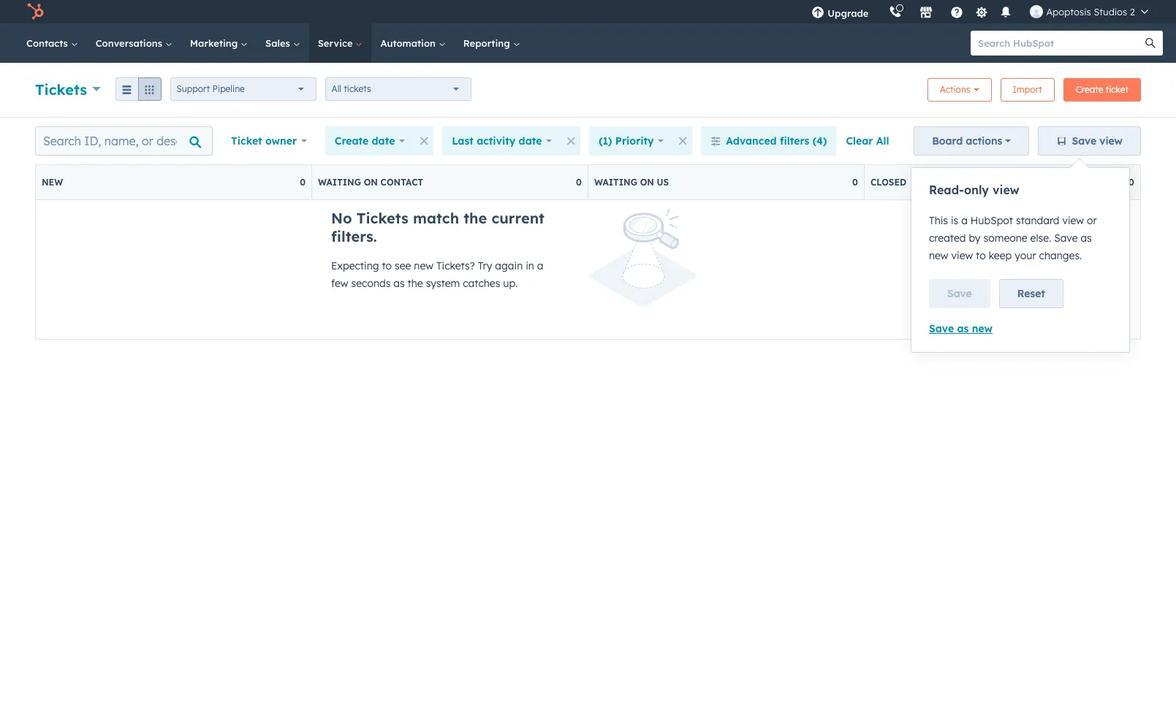 Task type: vqa. For each thing, say whether or not it's contained in the screenshot.
team
no



Task type: describe. For each thing, give the bounding box(es) containing it.
save for save view
[[1072, 135, 1097, 148]]

search button
[[1138, 31, 1163, 56]]

save as new button
[[929, 322, 993, 336]]

up.
[[503, 277, 518, 290]]

read-only view
[[929, 183, 1020, 197]]

save inside this is a hubspot standard view or created by someone else. save as new view to keep your changes.
[[1054, 232, 1078, 245]]

apoptosis studios 2 button
[[1022, 0, 1157, 23]]

someone
[[984, 232, 1028, 245]]

hubspot link
[[18, 3, 55, 20]]

match
[[413, 209, 459, 227]]

(1)
[[599, 135, 612, 148]]

see
[[395, 260, 411, 273]]

else.
[[1031, 232, 1052, 245]]

last
[[452, 135, 474, 148]]

date inside popup button
[[372, 135, 395, 148]]

new inside expecting to see new tickets? try again in a few seconds as the system catches up.
[[414, 260, 434, 273]]

automation link
[[372, 23, 455, 63]]

no
[[331, 209, 352, 227]]

Search ID, name, or description search field
[[35, 126, 213, 156]]

save for save as new
[[929, 322, 954, 336]]

clear all button
[[837, 126, 899, 156]]

1 horizontal spatial as
[[957, 322, 969, 336]]

on for contact
[[364, 177, 378, 188]]

waiting for waiting on us
[[594, 177, 638, 188]]

tickets
[[344, 83, 371, 94]]

all inside popup button
[[332, 83, 341, 94]]

all tickets
[[332, 83, 371, 94]]

on for us
[[640, 177, 654, 188]]

tickets?
[[436, 260, 475, 273]]

expecting
[[331, 260, 379, 273]]

seconds
[[351, 277, 391, 290]]

clear all
[[846, 135, 889, 148]]

created
[[929, 232, 966, 245]]

import button
[[1001, 78, 1055, 102]]

apoptosis studios 2
[[1047, 6, 1135, 18]]

view inside button
[[1100, 135, 1123, 148]]

notifications image
[[1000, 7, 1013, 20]]

priority
[[615, 135, 654, 148]]

actions
[[940, 84, 971, 95]]

support pipeline
[[177, 83, 245, 94]]

your
[[1015, 249, 1036, 262]]

0 for waiting on contact
[[576, 177, 582, 188]]

last activity date button
[[442, 126, 562, 156]]

upgrade
[[828, 7, 869, 19]]

clear
[[846, 135, 873, 148]]

view down by
[[952, 249, 973, 262]]

conversations link
[[87, 23, 181, 63]]

waiting for waiting on contact
[[318, 177, 361, 188]]

(1) priority button
[[589, 126, 674, 156]]

import
[[1013, 84, 1042, 95]]

waiting on us
[[594, 177, 669, 188]]

ticket owner
[[231, 135, 297, 148]]

2
[[1130, 6, 1135, 18]]

save as new
[[929, 322, 993, 336]]

system
[[426, 277, 460, 290]]

new inside this is a hubspot standard view or created by someone else. save as new view to keep your changes.
[[929, 249, 949, 262]]

calling icon image
[[889, 6, 903, 19]]

all tickets button
[[325, 77, 471, 101]]

settings image
[[975, 6, 988, 19]]

Search HubSpot search field
[[971, 31, 1150, 56]]

save view
[[1072, 135, 1123, 148]]

catches
[[463, 277, 500, 290]]

search image
[[1146, 38, 1156, 48]]

contacts
[[26, 37, 71, 49]]

new
[[42, 177, 63, 188]]

a inside expecting to see new tickets? try again in a few seconds as the system catches up.
[[537, 260, 544, 273]]

(4)
[[813, 135, 827, 148]]

advanced
[[726, 135, 777, 148]]

as inside expecting to see new tickets? try again in a few seconds as the system catches up.
[[394, 277, 405, 290]]

in
[[526, 260, 534, 273]]

a inside this is a hubspot standard view or created by someone else. save as new view to keep your changes.
[[962, 214, 968, 227]]

save for save
[[948, 287, 972, 300]]

expecting to see new tickets? try again in a few seconds as the system catches up.
[[331, 260, 544, 290]]

the inside expecting to see new tickets? try again in a few seconds as the system catches up.
[[408, 277, 423, 290]]

contact
[[381, 177, 423, 188]]

to inside expecting to see new tickets? try again in a few seconds as the system catches up.
[[382, 260, 392, 273]]

ticket
[[231, 135, 262, 148]]

help image
[[951, 7, 964, 20]]

keep
[[989, 249, 1012, 262]]

advanced filters (4)
[[726, 135, 827, 148]]

0 for closed
[[1129, 177, 1135, 188]]



Task type: locate. For each thing, give the bounding box(es) containing it.
1 on from the left
[[364, 177, 378, 188]]

0 vertical spatial tickets
[[35, 80, 87, 98]]

1 horizontal spatial date
[[519, 135, 542, 148]]

marketing link
[[181, 23, 257, 63]]

all inside button
[[876, 135, 889, 148]]

menu
[[802, 0, 1159, 23]]

4 0 from the left
[[1129, 177, 1135, 188]]

closed
[[871, 177, 907, 188]]

notifications button
[[994, 0, 1019, 23]]

service link
[[309, 23, 372, 63]]

to inside this is a hubspot standard view or created by someone else. save as new view to keep your changes.
[[976, 249, 986, 262]]

a
[[962, 214, 968, 227], [537, 260, 544, 273]]

create left ticket
[[1076, 84, 1104, 95]]

marketplaces button
[[911, 0, 942, 23]]

0
[[300, 177, 306, 188], [576, 177, 582, 188], [853, 177, 858, 188], [1129, 177, 1135, 188]]

no tickets match the current filters.
[[331, 209, 545, 246]]

standard
[[1016, 214, 1060, 227]]

1 vertical spatial as
[[394, 277, 405, 290]]

pipeline
[[212, 83, 245, 94]]

support
[[177, 83, 210, 94]]

date right activity
[[519, 135, 542, 148]]

changes.
[[1039, 249, 1082, 262]]

2 date from the left
[[519, 135, 542, 148]]

again
[[495, 260, 523, 273]]

0 vertical spatial create
[[1076, 84, 1104, 95]]

the down 'see'
[[408, 277, 423, 290]]

0 vertical spatial all
[[332, 83, 341, 94]]

tickets button
[[35, 79, 101, 100]]

calling icon button
[[884, 2, 908, 21]]

save up save as new button
[[948, 287, 972, 300]]

filters.
[[331, 227, 377, 246]]

few
[[331, 277, 348, 290]]

board
[[932, 135, 963, 148]]

or
[[1087, 214, 1097, 227]]

waiting
[[318, 177, 361, 188], [594, 177, 638, 188]]

1 horizontal spatial a
[[962, 214, 968, 227]]

1 0 from the left
[[300, 177, 306, 188]]

2 horizontal spatial as
[[1081, 232, 1092, 245]]

0 left waiting on us
[[576, 177, 582, 188]]

create for create ticket
[[1076, 84, 1104, 95]]

save inside save view button
[[1072, 135, 1097, 148]]

create inside button
[[1076, 84, 1104, 95]]

1 waiting from the left
[[318, 177, 361, 188]]

create date button
[[325, 126, 415, 156]]

1 date from the left
[[372, 135, 395, 148]]

menu item
[[879, 0, 882, 23]]

waiting on contact
[[318, 177, 423, 188]]

try
[[478, 260, 492, 273]]

group inside tickets banner
[[115, 77, 161, 101]]

0 down save view button
[[1129, 177, 1135, 188]]

(1) priority
[[599, 135, 654, 148]]

settings link
[[973, 4, 991, 19]]

date up waiting on contact
[[372, 135, 395, 148]]

a right in
[[537, 260, 544, 273]]

save
[[1072, 135, 1097, 148], [1054, 232, 1078, 245], [948, 287, 972, 300], [929, 322, 954, 336]]

service
[[318, 37, 356, 49]]

new down created
[[929, 249, 949, 262]]

2 on from the left
[[640, 177, 654, 188]]

1 vertical spatial tickets
[[357, 209, 409, 227]]

on left the us
[[640, 177, 654, 188]]

1 horizontal spatial on
[[640, 177, 654, 188]]

automation
[[380, 37, 438, 49]]

save down save button
[[929, 322, 954, 336]]

help button
[[945, 0, 970, 23]]

0 down ticket owner popup button on the left top of page
[[300, 177, 306, 188]]

last activity date
[[452, 135, 542, 148]]

0 horizontal spatial tickets
[[35, 80, 87, 98]]

0 horizontal spatial the
[[408, 277, 423, 290]]

read-
[[929, 183, 964, 197]]

by
[[969, 232, 981, 245]]

1 horizontal spatial tickets
[[357, 209, 409, 227]]

0 horizontal spatial all
[[332, 83, 341, 94]]

board actions
[[932, 135, 1003, 148]]

waiting up the no
[[318, 177, 361, 188]]

to left 'see'
[[382, 260, 392, 273]]

the inside 'no tickets match the current filters.'
[[464, 209, 487, 227]]

save down create ticket button
[[1072, 135, 1097, 148]]

reporting link
[[455, 23, 529, 63]]

contacts link
[[18, 23, 87, 63]]

all right the clear
[[876, 135, 889, 148]]

1 horizontal spatial create
[[1076, 84, 1104, 95]]

1 horizontal spatial the
[[464, 209, 487, 227]]

create ticket button
[[1064, 78, 1141, 102]]

view left or
[[1063, 214, 1084, 227]]

0 horizontal spatial a
[[537, 260, 544, 273]]

board actions button
[[914, 126, 1030, 156]]

all
[[332, 83, 341, 94], [876, 135, 889, 148]]

0 horizontal spatial date
[[372, 135, 395, 148]]

1 horizontal spatial waiting
[[594, 177, 638, 188]]

view down ticket
[[1100, 135, 1123, 148]]

0 left closed
[[853, 177, 858, 188]]

sales
[[265, 37, 293, 49]]

save inside save button
[[948, 287, 972, 300]]

ticket owner button
[[222, 126, 316, 156]]

tickets down contacts link
[[35, 80, 87, 98]]

as down save button
[[957, 322, 969, 336]]

1 vertical spatial create
[[335, 135, 369, 148]]

save up changes.
[[1054, 232, 1078, 245]]

reset button
[[999, 279, 1064, 309]]

menu containing apoptosis studios 2
[[802, 0, 1159, 23]]

upgrade image
[[812, 7, 825, 20]]

the right match
[[464, 209, 487, 227]]

to
[[976, 249, 986, 262], [382, 260, 392, 273]]

as inside this is a hubspot standard view or created by someone else. save as new view to keep your changes.
[[1081, 232, 1092, 245]]

new
[[929, 249, 949, 262], [414, 260, 434, 273], [972, 322, 993, 336]]

studios
[[1094, 6, 1128, 18]]

create for create date
[[335, 135, 369, 148]]

group
[[115, 77, 161, 101]]

0 horizontal spatial to
[[382, 260, 392, 273]]

save button
[[929, 279, 991, 309]]

to down by
[[976, 249, 986, 262]]

0 horizontal spatial on
[[364, 177, 378, 188]]

tickets
[[35, 80, 87, 98], [357, 209, 409, 227]]

a right is
[[962, 214, 968, 227]]

on left contact
[[364, 177, 378, 188]]

2 0 from the left
[[576, 177, 582, 188]]

3 0 from the left
[[853, 177, 858, 188]]

marketplaces image
[[920, 7, 933, 20]]

tickets inside popup button
[[35, 80, 87, 98]]

activity
[[477, 135, 516, 148]]

0 for waiting on us
[[853, 177, 858, 188]]

filters
[[780, 135, 810, 148]]

0 horizontal spatial waiting
[[318, 177, 361, 188]]

0 vertical spatial a
[[962, 214, 968, 227]]

actions
[[966, 135, 1003, 148]]

1 horizontal spatial all
[[876, 135, 889, 148]]

new right 'see'
[[414, 260, 434, 273]]

create
[[1076, 84, 1104, 95], [335, 135, 369, 148]]

2 vertical spatial as
[[957, 322, 969, 336]]

0 for new
[[300, 177, 306, 188]]

2 horizontal spatial new
[[972, 322, 993, 336]]

date inside popup button
[[519, 135, 542, 148]]

marketing
[[190, 37, 241, 49]]

create inside popup button
[[335, 135, 369, 148]]

current
[[492, 209, 545, 227]]

on
[[364, 177, 378, 188], [640, 177, 654, 188]]

create ticket
[[1076, 84, 1129, 95]]

as down 'see'
[[394, 277, 405, 290]]

hubspot image
[[26, 3, 44, 20]]

all left tickets at the top of page
[[332, 83, 341, 94]]

save view button
[[1038, 126, 1141, 156]]

this
[[929, 214, 948, 227]]

1 vertical spatial the
[[408, 277, 423, 290]]

create up waiting on contact
[[335, 135, 369, 148]]

tara schultz image
[[1030, 5, 1044, 18]]

0 vertical spatial the
[[464, 209, 487, 227]]

as down or
[[1081, 232, 1092, 245]]

0 horizontal spatial new
[[414, 260, 434, 273]]

hubspot
[[971, 214, 1013, 227]]

view right only
[[993, 183, 1020, 197]]

waiting down (1)
[[594, 177, 638, 188]]

is
[[951, 214, 959, 227]]

1 vertical spatial a
[[537, 260, 544, 273]]

0 horizontal spatial create
[[335, 135, 369, 148]]

date
[[372, 135, 395, 148], [519, 135, 542, 148]]

view
[[1100, 135, 1123, 148], [993, 183, 1020, 197], [1063, 214, 1084, 227], [952, 249, 973, 262]]

actions button
[[928, 78, 992, 102]]

ticket
[[1106, 84, 1129, 95]]

tickets down waiting on contact
[[357, 209, 409, 227]]

conversations
[[96, 37, 165, 49]]

us
[[657, 177, 669, 188]]

sales link
[[257, 23, 309, 63]]

tickets banner
[[35, 74, 1141, 102]]

1 horizontal spatial to
[[976, 249, 986, 262]]

0 horizontal spatial as
[[394, 277, 405, 290]]

1 vertical spatial all
[[876, 135, 889, 148]]

0 vertical spatial as
[[1081, 232, 1092, 245]]

apoptosis
[[1047, 6, 1091, 18]]

create date
[[335, 135, 395, 148]]

new down save button
[[972, 322, 993, 336]]

tickets inside 'no tickets match the current filters.'
[[357, 209, 409, 227]]

2 waiting from the left
[[594, 177, 638, 188]]

reset
[[1018, 287, 1045, 300]]

only
[[964, 183, 989, 197]]

1 horizontal spatial new
[[929, 249, 949, 262]]

advanced filters (4) button
[[701, 126, 837, 156]]



